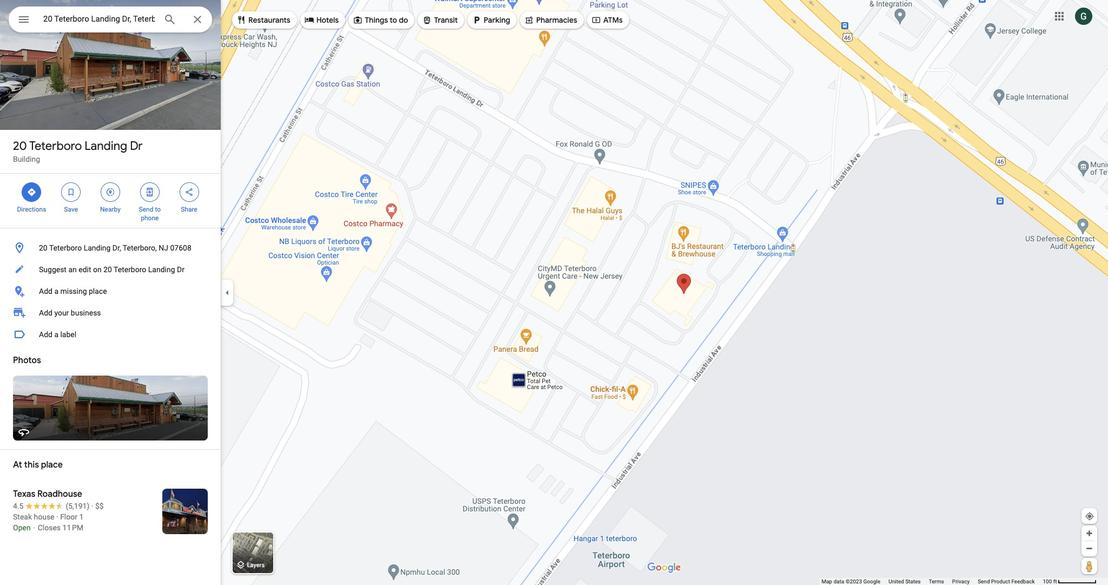 Task type: vqa. For each thing, say whether or not it's contained in the screenshot.


Task type: locate. For each thing, give the bounding box(es) containing it.
landing for dr,
[[84, 244, 111, 252]]

suggest
[[39, 265, 67, 274]]

0 vertical spatial to
[[390, 15, 397, 25]]

united
[[889, 579, 904, 584]]

· left floor
[[56, 512, 58, 521]]

1 vertical spatial add
[[39, 308, 52, 317]]

terms button
[[929, 578, 944, 585]]

(5,191)
[[66, 502, 89, 510]]

dr,
[[112, 244, 121, 252]]

0 horizontal spatial 20
[[13, 139, 27, 154]]

label
[[60, 330, 76, 339]]

0 vertical spatial place
[[89, 287, 107, 295]]

place
[[89, 287, 107, 295], [41, 459, 63, 470]]

0 horizontal spatial place
[[41, 459, 63, 470]]

closes
[[38, 523, 61, 532]]

1 vertical spatial 20
[[39, 244, 47, 252]]

house
[[34, 512, 54, 521]]

send inside send to phone
[[139, 206, 153, 213]]

0 vertical spatial send
[[139, 206, 153, 213]]

send inside button
[[978, 579, 990, 584]]

ft
[[1054, 579, 1057, 584]]

suggest an edit on 20 teterboro landing dr
[[39, 265, 184, 274]]

place inside button
[[89, 287, 107, 295]]

at
[[13, 459, 22, 470]]

 search field
[[9, 6, 212, 35]]

footer containing map data ©2023 google
[[822, 578, 1043, 585]]

2 vertical spatial add
[[39, 330, 52, 339]]

landing for dr
[[85, 139, 127, 154]]

dr
[[130, 139, 143, 154], [177, 265, 184, 274]]

0 horizontal spatial dr
[[130, 139, 143, 154]]

add inside "link"
[[39, 308, 52, 317]]

None field
[[43, 12, 155, 25]]

3 add from the top
[[39, 330, 52, 339]]

add for add your business
[[39, 308, 52, 317]]

1 add from the top
[[39, 287, 52, 295]]

1 horizontal spatial ·
[[91, 502, 93, 510]]

dr inside 20 teterboro landing dr building
[[130, 139, 143, 154]]


[[524, 14, 534, 26]]

send left product
[[978, 579, 990, 584]]

4.5
[[13, 502, 23, 510]]

0 vertical spatial 20
[[13, 139, 27, 154]]

map data ©2023 google
[[822, 579, 881, 584]]

hotels
[[316, 15, 339, 25]]

google account: greg robinson  
(robinsongreg175@gmail.com) image
[[1075, 7, 1093, 25]]

edit
[[79, 265, 91, 274]]

to inside send to phone
[[155, 206, 161, 213]]

1 horizontal spatial 20
[[39, 244, 47, 252]]


[[422, 14, 432, 26]]

⋅
[[33, 523, 36, 532]]

restaurants
[[248, 15, 290, 25]]

1 vertical spatial ·
[[56, 512, 58, 521]]

send for send to phone
[[139, 206, 153, 213]]

price: moderate image
[[95, 502, 104, 510]]

1 vertical spatial to
[[155, 206, 161, 213]]

missing
[[60, 287, 87, 295]]

suggest an edit on 20 teterboro landing dr button
[[0, 259, 221, 280]]

map
[[822, 579, 832, 584]]

terms
[[929, 579, 944, 584]]


[[353, 14, 363, 26]]

0 vertical spatial landing
[[85, 139, 127, 154]]

20 up building on the left of the page
[[13, 139, 27, 154]]

a left label
[[54, 330, 58, 339]]

1 vertical spatial dr
[[177, 265, 184, 274]]

data
[[834, 579, 844, 584]]

a
[[54, 287, 58, 295], [54, 330, 58, 339]]

0 vertical spatial teterboro
[[29, 139, 82, 154]]

nearby
[[100, 206, 121, 213]]

footer inside google maps "element"
[[822, 578, 1043, 585]]

20 right on
[[103, 265, 112, 274]]

· left $$
[[91, 502, 93, 510]]

teterboro up an
[[49, 244, 82, 252]]

20 inside 20 teterboro landing dr building
[[13, 139, 27, 154]]

add left label
[[39, 330, 52, 339]]

2 add from the top
[[39, 308, 52, 317]]

place down on
[[89, 287, 107, 295]]


[[236, 14, 246, 26]]

a for label
[[54, 330, 58, 339]]

1 a from the top
[[54, 287, 58, 295]]

states
[[906, 579, 921, 584]]

landing up 
[[85, 139, 127, 154]]

07608
[[170, 244, 191, 252]]

2 vertical spatial landing
[[148, 265, 175, 274]]

to up phone
[[155, 206, 161, 213]]

teterboro inside 20 teterboro landing dr building
[[29, 139, 82, 154]]

 button
[[9, 6, 39, 35]]

show street view coverage image
[[1082, 558, 1098, 574]]

teterboro down teterboro,
[[114, 265, 146, 274]]

teterboro up building on the left of the page
[[29, 139, 82, 154]]

google maps element
[[0, 0, 1108, 585]]

add down suggest at the left of the page
[[39, 287, 52, 295]]

0 horizontal spatial to
[[155, 206, 161, 213]]

add
[[39, 287, 52, 295], [39, 308, 52, 317], [39, 330, 52, 339]]

1 horizontal spatial to
[[390, 15, 397, 25]]

1 vertical spatial landing
[[84, 244, 111, 252]]

collapse side panel image
[[221, 287, 233, 298]]

united states button
[[889, 578, 921, 585]]

20 for dr,
[[39, 244, 47, 252]]

1 vertical spatial send
[[978, 579, 990, 584]]

0 vertical spatial dr
[[130, 139, 143, 154]]

2 a from the top
[[54, 330, 58, 339]]

20
[[13, 139, 27, 154], [39, 244, 47, 252], [103, 265, 112, 274]]

add left 'your'
[[39, 308, 52, 317]]

landing down the nj
[[148, 265, 175, 274]]

·
[[91, 502, 93, 510], [56, 512, 58, 521]]

landing
[[85, 139, 127, 154], [84, 244, 111, 252], [148, 265, 175, 274]]

floor
[[60, 512, 77, 521]]

to left do
[[390, 15, 397, 25]]

 transit
[[422, 14, 458, 26]]

0 vertical spatial add
[[39, 287, 52, 295]]

 pharmacies
[[524, 14, 577, 26]]

send
[[139, 206, 153, 213], [978, 579, 990, 584]]

20 teterboro landing dr building
[[13, 139, 143, 163]]


[[591, 14, 601, 26]]

1 vertical spatial a
[[54, 330, 58, 339]]

landing inside 20 teterboro landing dr building
[[85, 139, 127, 154]]

teterboro
[[29, 139, 82, 154], [49, 244, 82, 252], [114, 265, 146, 274]]

0 horizontal spatial ·
[[56, 512, 58, 521]]

1 horizontal spatial dr
[[177, 265, 184, 274]]

1 horizontal spatial place
[[89, 287, 107, 295]]

a left the missing
[[54, 287, 58, 295]]

send up phone
[[139, 206, 153, 213]]

1 vertical spatial place
[[41, 459, 63, 470]]

1 vertical spatial teterboro
[[49, 244, 82, 252]]

to
[[390, 15, 397, 25], [155, 206, 161, 213]]

place right this
[[41, 459, 63, 470]]

2 horizontal spatial 20
[[103, 265, 112, 274]]

20 teterboro landing dr main content
[[0, 0, 221, 585]]

20 up suggest at the left of the page
[[39, 244, 47, 252]]

 parking
[[472, 14, 510, 26]]

feedback
[[1012, 579, 1035, 584]]


[[106, 186, 115, 198]]

1 horizontal spatial send
[[978, 579, 990, 584]]

0 horizontal spatial send
[[139, 206, 153, 213]]

· inside steak house · floor 1 open ⋅ closes 11 pm
[[56, 512, 58, 521]]

0 vertical spatial a
[[54, 287, 58, 295]]

landing left dr,
[[84, 244, 111, 252]]

footer
[[822, 578, 1043, 585]]


[[472, 14, 482, 26]]



Task type: describe. For each thing, give the bounding box(es) containing it.
0 vertical spatial ·
[[91, 502, 93, 510]]

20 for dr
[[13, 139, 27, 154]]

· $$
[[91, 502, 104, 510]]

your
[[54, 308, 69, 317]]


[[305, 14, 314, 26]]

directions
[[17, 206, 46, 213]]

phone
[[141, 214, 159, 222]]

show your location image
[[1085, 511, 1095, 521]]

parking
[[484, 15, 510, 25]]

atms
[[603, 15, 623, 25]]

2 vertical spatial teterboro
[[114, 265, 146, 274]]

building
[[13, 155, 40, 163]]


[[27, 186, 36, 198]]

actions for 20 teterboro landing dr region
[[0, 174, 221, 228]]

100 ft
[[1043, 579, 1057, 584]]

texas roadhouse
[[13, 489, 82, 500]]

a for missing
[[54, 287, 58, 295]]

add your business
[[39, 308, 101, 317]]

an
[[68, 265, 77, 274]]

this
[[24, 459, 39, 470]]

texas
[[13, 489, 35, 500]]


[[17, 12, 30, 27]]

zoom in image
[[1086, 529, 1094, 537]]

send product feedback button
[[978, 578, 1035, 585]]

layers
[[247, 562, 265, 569]]

11 pm
[[63, 523, 83, 532]]

united states
[[889, 579, 921, 584]]

things
[[365, 15, 388, 25]]

do
[[399, 15, 408, 25]]

$$
[[95, 502, 104, 510]]

send to phone
[[139, 206, 161, 222]]

teterboro for dr
[[29, 139, 82, 154]]

 atms
[[591, 14, 623, 26]]

teterboro for dr,
[[49, 244, 82, 252]]

at this place
[[13, 459, 63, 470]]

add your business link
[[0, 302, 221, 324]]

20 Teterboro Landing Dr, Teterboro, NJ 07608 field
[[9, 6, 212, 32]]

1
[[79, 512, 84, 521]]

©2023
[[846, 579, 862, 584]]

add for add a missing place
[[39, 287, 52, 295]]

share
[[181, 206, 197, 213]]

add a label
[[39, 330, 76, 339]]

business
[[71, 308, 101, 317]]

pharmacies
[[536, 15, 577, 25]]

 restaurants
[[236, 14, 290, 26]]

open
[[13, 523, 31, 532]]

to inside  things to do
[[390, 15, 397, 25]]

product
[[991, 579, 1010, 584]]

privacy
[[952, 579, 970, 584]]

roadhouse
[[37, 489, 82, 500]]

add a missing place button
[[0, 280, 221, 302]]

send for send product feedback
[[978, 579, 990, 584]]


[[145, 186, 155, 198]]

add a missing place
[[39, 287, 107, 295]]

20 teterboro landing dr, teterboro, nj 07608 button
[[0, 237, 221, 259]]

on
[[93, 265, 102, 274]]

teterboro,
[[123, 244, 157, 252]]

dr inside button
[[177, 265, 184, 274]]

steak
[[13, 512, 32, 521]]

 hotels
[[305, 14, 339, 26]]

4.5 stars 5,191 reviews image
[[13, 501, 89, 511]]

photos
[[13, 355, 41, 366]]

transit
[[434, 15, 458, 25]]


[[66, 186, 76, 198]]


[[184, 186, 194, 198]]

add for add a label
[[39, 330, 52, 339]]

100 ft button
[[1043, 579, 1097, 584]]

save
[[64, 206, 78, 213]]

steak house · floor 1 open ⋅ closes 11 pm
[[13, 512, 84, 532]]

none field inside 20 teterboro landing dr, teterboro, nj 07608 field
[[43, 12, 155, 25]]

100
[[1043, 579, 1052, 584]]

send product feedback
[[978, 579, 1035, 584]]

2 vertical spatial 20
[[103, 265, 112, 274]]

add a label button
[[0, 324, 221, 345]]

nj
[[159, 244, 168, 252]]

google
[[864, 579, 881, 584]]

20 teterboro landing dr, teterboro, nj 07608
[[39, 244, 191, 252]]

zoom out image
[[1086, 544, 1094, 553]]

 things to do
[[353, 14, 408, 26]]

privacy button
[[952, 578, 970, 585]]



